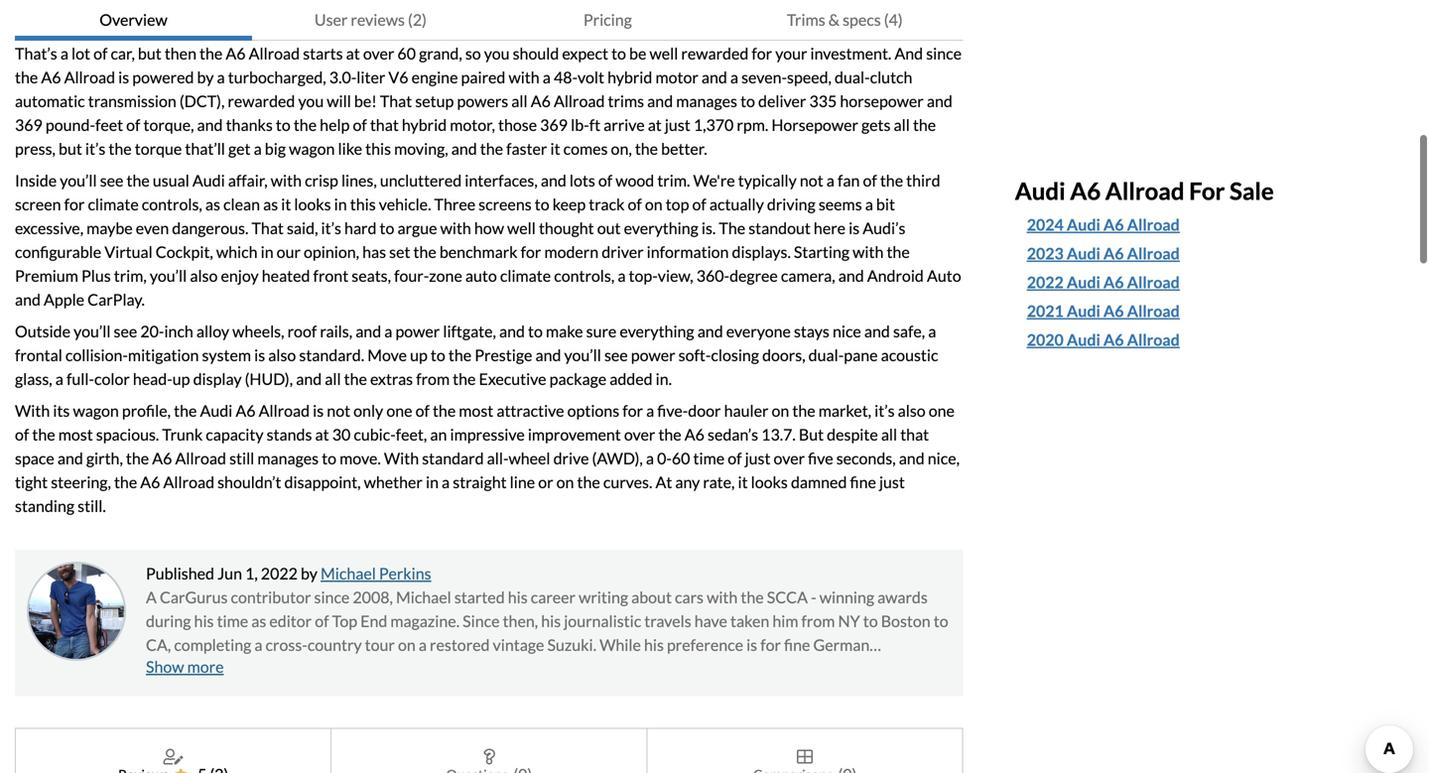 Task type: vqa. For each thing, say whether or not it's contained in the screenshot.
left Backup
no



Task type: locate. For each thing, give the bounding box(es) containing it.
automobile
[[603, 659, 682, 678]]

expect
[[562, 44, 608, 63]]

1 horizontal spatial 60
[[672, 449, 690, 468]]

also down the acoustic
[[898, 401, 926, 420]]

travels
[[644, 611, 691, 631]]

wagon inside that's a lot of car, but then the a6 allroad starts at over 60 grand, so you should expect to be well rewarded for your investment. and since the a6 allroad is powered by a turbocharged, 3.0-liter v6 engine paired with a 48-volt hybrid motor and a seven-speed, dual-clutch automatic transmission (dct), rewarded you will be! that setup powers all a6 allroad trims and manages to deliver 335 horsepower and 369 pound-feet of torque, and thanks to the help of that hybrid motor, those 369 lb-ft arrive at just 1,370 rpm. horsepower gets all the press, but it's the torque that'll get a big wagon like this moving, and the faster it comes on, the better.
[[289, 139, 335, 158]]

with its wagon profile, the audi a6 allroad is not only one of the most attractive options for a five-door hauler on the market, it's also one of the most spacious. trunk capacity stands at 30 cubic-feet, an impressive improvement over the a6 sedan's 13.7. but despite all that space and girth, the a6 allroad still manages to move. with standard all-wheel drive (awd), a 0-60 time of just over five seconds, and nice, tight steering, the a6 allroad shouldn't disappoint, whether in a straight line or on the curves. at any rate, it looks damned fine just standing still.
[[15, 401, 960, 516]]

corvette
[[232, 683, 294, 702]]

an
[[430, 425, 447, 444]]

ft
[[589, 115, 601, 135]]

looks
[[294, 195, 331, 214], [751, 472, 788, 492]]

outside you'll see 20-inch alloy wheels, roof rails, and a power liftgate, and to make sure everything and everyone stays nice and safe, a frontal collision-mitigation system is also standard. move up to the prestige and you'll see power soft-closing doors, dual-pane acoustic glass, a full-color head-up display (hud), and all the extras from the executive package added in.
[[15, 322, 938, 389]]

0 horizontal spatial also
[[190, 266, 218, 285]]

on up they
[[398, 635, 416, 655]]

top
[[666, 195, 689, 214]]

jun
[[217, 564, 242, 583]]

fine down him
[[784, 635, 810, 655]]

0 horizontal spatial just
[[665, 115, 691, 135]]

as
[[205, 195, 220, 214], [263, 195, 278, 214], [251, 611, 266, 631]]

manages inside with its wagon profile, the audi a6 allroad is not only one of the most attractive options for a five-door hauler on the market, it's also one of the most spacious. trunk capacity stands at 30 cubic-feet, an impressive improvement over the a6 sedan's 13.7. but despite all that space and girth, the a6 allroad still manages to move. with standard all-wheel drive (awd), a 0-60 time of just over five seconds, and nice, tight steering, the a6 allroad shouldn't disappoint, whether in a straight line or on the curves. at any rate, it looks damned fine just standing still.
[[257, 449, 319, 468]]

a
[[60, 44, 68, 63], [217, 68, 225, 87], [543, 68, 551, 87], [730, 68, 738, 87], [254, 139, 262, 158], [827, 171, 835, 190], [865, 195, 873, 214], [618, 266, 626, 285], [384, 322, 392, 341], [928, 322, 936, 341], [55, 369, 63, 389], [646, 401, 654, 420], [646, 449, 654, 468], [442, 472, 450, 492], [254, 635, 263, 655], [419, 635, 427, 655]]

1 one from the left
[[386, 401, 412, 420]]

is down car,
[[118, 68, 129, 87]]

0 vertical spatial not
[[800, 171, 823, 190]]

a up (dct),
[[217, 68, 225, 87]]

0 vertical spatial you
[[484, 44, 510, 63]]

degree
[[730, 266, 778, 285]]

displays.
[[732, 242, 791, 262]]

wagon right its
[[73, 401, 119, 420]]

1 vertical spatial this
[[350, 195, 376, 214]]

vs.
[[210, 683, 229, 702]]

tab list
[[15, 0, 963, 41], [15, 728, 963, 773]]

starting
[[794, 242, 850, 262]]

thanks
[[226, 115, 273, 135]]

1 horizontal spatial at
[[346, 44, 360, 63]]

0 horizontal spatial with
[[15, 401, 50, 420]]

0 vertical spatial climate
[[88, 195, 139, 214]]

at
[[656, 472, 672, 492]]

michael up magazine.
[[396, 588, 451, 607]]

1 vertical spatial wagon
[[73, 401, 119, 420]]

1 vertical spatial michael
[[396, 588, 451, 607]]

curves.
[[603, 472, 652, 492]]

of down wood
[[628, 195, 642, 214]]

0 vertical spatial everything
[[624, 218, 699, 238]]

1 vertical spatial at
[[648, 115, 662, 135]]

from inside the a cargurus contributor since 2008, michael started his career writing about cars with the scca - winning awards during his time as editor of top end magazine. since then, his journalistic travels have taken him from ny to boston to ca, completing a cross-country tour on a restored vintage suzuki. while his preference is for fine german automobiles - and the extra leg room they so often afford - his first automobile memories center around impromptu mustang vs. corvette races down the local highway, in the backseat of his father's latest acquisition.
[[802, 611, 835, 631]]

with up whether
[[384, 449, 419, 468]]

see for 20-
[[114, 322, 137, 341]]

most down its
[[58, 425, 93, 444]]

1 vertical spatial that
[[900, 425, 929, 444]]

see up maybe
[[100, 171, 124, 190]]

is inside inside you'll see the usual audi affair, with crisp lines, uncluttered interfaces, and lots of wood trim. we're typically not a fan of the third screen for climate controls, as clean as it looks in this vehicle. three screens to keep track of on top of actually driving seems a bit excessive, maybe even dangerous. that said, it's hard to argue with how well thought out everything is. the standout here is audi's configurable virtual cockpit, which in our opinion, has set the benchmark for modern driver information displays. starting with the premium plus trim, you'll also enjoy heated front seats, four-zone auto climate controls, a top-view, 360-degree camera, and android auto and apple carplay.
[[849, 218, 860, 238]]

driver
[[602, 242, 644, 262]]

but
[[799, 425, 824, 444]]

1 horizontal spatial wagon
[[289, 139, 335, 158]]

0 horizontal spatial well
[[507, 218, 536, 238]]

everything down top
[[624, 218, 699, 238]]

fine
[[850, 472, 876, 492], [784, 635, 810, 655]]

on inside inside you'll see the usual audi affair, with crisp lines, uncluttered interfaces, and lots of wood trim. we're typically not a fan of the third screen for climate controls, as clean as it looks in this vehicle. three screens to keep track of on top of actually driving seems a bit excessive, maybe even dangerous. that said, it's hard to argue with how well thought out everything is. the standout here is audi's configurable virtual cockpit, which in our opinion, has set the benchmark for modern driver information displays. starting with the premium plus trim, you'll also enjoy heated front seats, four-zone auto climate controls, a top-view, 360-degree camera, and android auto and apple carplay.
[[645, 195, 663, 214]]

seats,
[[352, 266, 391, 285]]

at up '3.0-' on the left top
[[346, 44, 360, 63]]

and right motor
[[702, 68, 727, 87]]

that inside with its wagon profile, the audi a6 allroad is not only one of the most attractive options for a five-door hauler on the market, it's also one of the most spacious. trunk capacity stands at 30 cubic-feet, an impressive improvement over the a6 sedan's 13.7. but despite all that space and girth, the a6 allroad still manages to move. with standard all-wheel drive (awd), a 0-60 time of just over five seconds, and nice, tight steering, the a6 allroad shouldn't disappoint, whether in a straight line or on the curves. at any rate, it looks damned fine just standing still.
[[900, 425, 929, 444]]

1 vertical spatial see
[[114, 322, 137, 341]]

manages inside that's a lot of car, but then the a6 allroad starts at over 60 grand, so you should expect to be well rewarded for your investment. and since the a6 allroad is powered by a turbocharged, 3.0-liter v6 engine paired with a 48-volt hybrid motor and a seven-speed, dual-clutch automatic transmission (dct), rewarded you will be! that setup powers all a6 allroad trims and manages to deliver 335 horsepower and 369 pound-feet of torque, and thanks to the help of that hybrid motor, those 369 lb-ft arrive at just 1,370 rpm. horsepower gets all the press, but it's the torque that'll get a big wagon like this moving, and the faster it comes on, the better.
[[676, 91, 737, 111]]

0 vertical spatial hybrid
[[608, 68, 652, 87]]

0 horizontal spatial it's
[[85, 139, 106, 158]]

since
[[926, 44, 962, 63], [314, 588, 350, 607]]

glass,
[[15, 369, 52, 389]]

just inside that's a lot of car, but then the a6 allroad starts at over 60 grand, so you should expect to be well rewarded for your investment. and since the a6 allroad is powered by a turbocharged, 3.0-liter v6 engine paired with a 48-volt hybrid motor and a seven-speed, dual-clutch automatic transmission (dct), rewarded you will be! that setup powers all a6 allroad trims and manages to deliver 335 horsepower and 369 pound-feet of torque, and thanks to the help of that hybrid motor, those 369 lb-ft arrive at just 1,370 rpm. horsepower gets all the press, but it's the torque that'll get a big wagon like this moving, and the faster it comes on, the better.
[[665, 115, 691, 135]]

mitigation
[[128, 345, 199, 365]]

at inside with its wagon profile, the audi a6 allroad is not only one of the most attractive options for a five-door hauler on the market, it's also one of the most spacious. trunk capacity stands at 30 cubic-feet, an impressive improvement over the a6 sedan's 13.7. but despite all that space and girth, the a6 allroad still manages to move. with standard all-wheel drive (awd), a 0-60 time of just over five seconds, and nice, tight steering, the a6 allroad shouldn't disappoint, whether in a straight line or on the curves. at any rate, it looks damned fine just standing still.
[[315, 425, 329, 444]]

rails,
[[320, 322, 352, 341]]

collision-
[[65, 345, 128, 365]]

auto
[[465, 266, 497, 285]]

tight
[[15, 472, 48, 492]]

1 vertical spatial well
[[507, 218, 536, 238]]

up right the move
[[410, 345, 428, 365]]

0 horizontal spatial but
[[59, 139, 82, 158]]

time inside the a cargurus contributor since 2008, michael started his career writing about cars with the scca - winning awards during his time as editor of top end magazine. since then, his journalistic travels have taken him from ny to boston to ca, completing a cross-country tour on a restored vintage suzuki. while his preference is for fine german automobiles - and the extra leg room they so often afford - his first automobile memories center around impromptu mustang vs. corvette races down the local highway, in the backseat of his father's latest acquisition.
[[217, 611, 248, 631]]

1 horizontal spatial looks
[[751, 472, 788, 492]]

so inside that's a lot of car, but then the a6 allroad starts at over 60 grand, so you should expect to be well rewarded for your investment. and since the a6 allroad is powered by a turbocharged, 3.0-liter v6 engine paired with a 48-volt hybrid motor and a seven-speed, dual-clutch automatic transmission (dct), rewarded you will be! that setup powers all a6 allroad trims and manages to deliver 335 horsepower and 369 pound-feet of torque, and thanks to the help of that hybrid motor, those 369 lb-ft arrive at just 1,370 rpm. horsepower gets all the press, but it's the torque that'll get a big wagon like this moving, and the faster it comes on, the better.
[[465, 44, 481, 63]]

they
[[401, 659, 432, 678]]

and down motor
[[647, 91, 673, 111]]

the
[[719, 218, 746, 238]]

audi's
[[863, 218, 906, 238]]

1 vertical spatial time
[[217, 611, 248, 631]]

all
[[511, 91, 528, 111], [894, 115, 910, 135], [325, 369, 341, 389], [881, 425, 897, 444]]

and down make
[[535, 345, 561, 365]]

1 vertical spatial climate
[[500, 266, 551, 285]]

13.7.
[[761, 425, 796, 444]]

2022 up contributor
[[261, 564, 298, 583]]

starts
[[303, 44, 343, 63]]

1 horizontal spatial not
[[800, 171, 823, 190]]

0 vertical spatial since
[[926, 44, 962, 63]]

usual
[[153, 171, 189, 190]]

60 up the any
[[672, 449, 690, 468]]

see for the
[[100, 171, 124, 190]]

1 horizontal spatial 2022
[[1027, 273, 1064, 292]]

1 horizontal spatial so
[[465, 44, 481, 63]]

time up "completing"
[[217, 611, 248, 631]]

standing
[[15, 496, 74, 516]]

dual-
[[835, 68, 870, 87], [809, 345, 844, 365]]

1 vertical spatial that
[[252, 218, 284, 238]]

user reviews (2) tab
[[252, 0, 489, 41]]

2 369 from the left
[[540, 115, 568, 135]]

deliver
[[758, 91, 806, 111]]

everything inside the outside you'll see 20-inch alloy wheels, roof rails, and a power liftgate, and to make sure everything and everyone stays nice and safe, a frontal collision-mitigation system is also standard. move up to the prestige and you'll see power soft-closing doors, dual-pane acoustic glass, a full-color head-up display (hud), and all the extras from the executive package added in.
[[620, 322, 694, 341]]

so right they
[[435, 659, 451, 678]]

2 horizontal spatial also
[[898, 401, 926, 420]]

0 horizontal spatial looks
[[294, 195, 331, 214]]

you'll up collision-
[[74, 322, 111, 341]]

0 vertical spatial also
[[190, 266, 218, 285]]

michael perkins automotive journalist image
[[27, 562, 126, 661]]

see
[[100, 171, 124, 190], [114, 322, 137, 341], [604, 345, 628, 365]]

specs
[[843, 10, 881, 29]]

0 horizontal spatial hybrid
[[402, 115, 447, 135]]

inside you'll see the usual audi affair, with crisp lines, uncluttered interfaces, and lots of wood trim. we're typically not a fan of the third screen for climate controls, as clean as it looks in this vehicle. three screens to keep track of on top of actually driving seems a bit excessive, maybe even dangerous. that said, it's hard to argue with how well thought out everything is. the standout here is audi's configurable virtual cockpit, which in our opinion, has set the benchmark for modern driver information displays. starting with the premium plus trim, you'll also enjoy heated front seats, four-zone auto climate controls, a top-view, 360-degree camera, and android auto and apple carplay.
[[15, 171, 961, 309]]

most up impressive
[[459, 401, 494, 420]]

a
[[146, 588, 157, 607]]

contributor
[[231, 588, 311, 607]]

0 horizontal spatial one
[[386, 401, 412, 420]]

this inside that's a lot of car, but then the a6 allroad starts at over 60 grand, so you should expect to be well rewarded for your investment. and since the a6 allroad is powered by a turbocharged, 3.0-liter v6 engine paired with a 48-volt hybrid motor and a seven-speed, dual-clutch automatic transmission (dct), rewarded you will be! that setup powers all a6 allroad trims and manages to deliver 335 horsepower and 369 pound-feet of torque, and thanks to the help of that hybrid motor, those 369 lb-ft arrive at just 1,370 rpm. horsepower gets all the press, but it's the torque that'll get a big wagon like this moving, and the faster it comes on, the better.
[[365, 139, 391, 158]]

the up the space
[[32, 425, 55, 444]]

make
[[546, 322, 583, 341]]

1 vertical spatial it
[[281, 195, 291, 214]]

a left full-
[[55, 369, 63, 389]]

well inside inside you'll see the usual audi affair, with crisp lines, uncluttered interfaces, and lots of wood trim. we're typically not a fan of the third screen for climate controls, as clean as it looks in this vehicle. three screens to keep track of on top of actually driving seems a bit excessive, maybe even dangerous. that said, it's hard to argue with how well thought out everything is. the standout here is audi's configurable virtual cockpit, which in our opinion, has set the benchmark for modern driver information displays. starting with the premium plus trim, you'll also enjoy heated front seats, four-zone auto climate controls, a top-view, 360-degree camera, and android auto and apple carplay.
[[507, 218, 536, 238]]

1 vertical spatial since
[[314, 588, 350, 607]]

by up contributor
[[301, 564, 318, 583]]

hybrid up trims
[[608, 68, 652, 87]]

should
[[513, 44, 559, 63]]

1 horizontal spatial time
[[693, 449, 725, 468]]

time up rate,
[[693, 449, 725, 468]]

hard
[[344, 218, 377, 238]]

that'll
[[185, 139, 225, 158]]

1 vertical spatial rewarded
[[228, 91, 295, 111]]

over inside that's a lot of car, but then the a6 allroad starts at over 60 grand, so you should expect to be well rewarded for your investment. and since the a6 allroad is powered by a turbocharged, 3.0-liter v6 engine paired with a 48-volt hybrid motor and a seven-speed, dual-clutch automatic transmission (dct), rewarded you will be! that setup powers all a6 allroad trims and manages to deliver 335 horsepower and 369 pound-feet of torque, and thanks to the help of that hybrid motor, those 369 lb-ft arrive at just 1,370 rpm. horsepower gets all the press, but it's the torque that'll get a big wagon like this moving, and the faster it comes on, the better.
[[363, 44, 394, 63]]

climate
[[88, 195, 139, 214], [500, 266, 551, 285]]

the down liftgate,
[[448, 345, 472, 365]]

with down audi's
[[853, 242, 884, 262]]

0 horizontal spatial since
[[314, 588, 350, 607]]

still.
[[78, 496, 106, 516]]

1 vertical spatial so
[[435, 659, 451, 678]]

safe,
[[893, 322, 925, 341]]

0 horizontal spatial up
[[172, 369, 190, 389]]

1 horizontal spatial climate
[[500, 266, 551, 285]]

th large image
[[797, 749, 813, 765]]

the right gets
[[913, 115, 936, 135]]

1 horizontal spatial it's
[[321, 218, 341, 238]]

girth,
[[86, 449, 123, 468]]

user edit image
[[163, 749, 183, 765]]

0 horizontal spatial it
[[281, 195, 291, 214]]

from
[[416, 369, 450, 389], [802, 611, 835, 631]]

michael inside the a cargurus contributor since 2008, michael started his career writing about cars with the scca - winning awards during his time as editor of top end magazine. since then, his journalistic travels have taken him from ny to boston to ca, completing a cross-country tour on a restored vintage suzuki. while his preference is for fine german automobiles - and the extra leg room they so often afford - his first automobile memories center around impromptu mustang vs. corvette races down the local highway, in the backseat of his father's latest acquisition.
[[396, 588, 451, 607]]

1 vertical spatial you
[[298, 91, 324, 111]]

1 horizontal spatial from
[[802, 611, 835, 631]]

1 horizontal spatial also
[[268, 345, 296, 365]]

outside
[[15, 322, 70, 341]]

0 vertical spatial time
[[693, 449, 725, 468]]

editor
[[269, 611, 312, 631]]

opinion,
[[304, 242, 359, 262]]

1 tab list from the top
[[15, 0, 963, 41]]

1 vertical spatial looks
[[751, 472, 788, 492]]

for down added
[[623, 401, 643, 420]]

you'll right inside at left top
[[60, 171, 97, 190]]

that inside that's a lot of car, but then the a6 allroad starts at over 60 grand, so you should expect to be well rewarded for your investment. and since the a6 allroad is powered by a turbocharged, 3.0-liter v6 engine paired with a 48-volt hybrid motor and a seven-speed, dual-clutch automatic transmission (dct), rewarded you will be! that setup powers all a6 allroad trims and manages to deliver 335 horsepower and 369 pound-feet of torque, and thanks to the help of that hybrid motor, those 369 lb-ft arrive at just 1,370 rpm. horsepower gets all the press, but it's the torque that'll get a big wagon like this moving, and the faster it comes on, the better.
[[380, 91, 412, 111]]

is left "only"
[[313, 401, 324, 420]]

cubic-
[[354, 425, 396, 444]]

from right extras
[[416, 369, 450, 389]]

camera,
[[781, 266, 835, 285]]

it's up opinion,
[[321, 218, 341, 238]]

for up center on the bottom right of page
[[760, 635, 781, 655]]

modern
[[544, 242, 599, 262]]

2 vertical spatial also
[[898, 401, 926, 420]]

the down spacious. on the bottom left of page
[[126, 449, 149, 468]]

time inside with its wagon profile, the audi a6 allroad is not only one of the most attractive options for a five-door hauler on the market, it's also one of the most spacious. trunk capacity stands at 30 cubic-feet, an impressive improvement over the a6 sedan's 13.7. but despite all that space and girth, the a6 allroad still manages to move. with standard all-wheel drive (awd), a 0-60 time of just over five seconds, and nice, tight steering, the a6 allroad shouldn't disappoint, whether in a straight line or on the curves. at any rate, it looks damned fine just standing still.
[[693, 449, 725, 468]]

1 horizontal spatial that
[[380, 91, 412, 111]]

front
[[313, 266, 349, 285]]

his
[[508, 588, 528, 607], [194, 611, 214, 631], [541, 611, 561, 631], [644, 635, 664, 655], [549, 659, 568, 678], [628, 683, 648, 702]]

the down standard.
[[344, 369, 367, 389]]

that inside that's a lot of car, but then the a6 allroad starts at over 60 grand, so you should expect to be well rewarded for your investment. and since the a6 allroad is powered by a turbocharged, 3.0-liter v6 engine paired with a 48-volt hybrid motor and a seven-speed, dual-clutch automatic transmission (dct), rewarded you will be! that setup powers all a6 allroad trims and manages to deliver 335 horsepower and 369 pound-feet of torque, and thanks to the help of that hybrid motor, those 369 lb-ft arrive at just 1,370 rpm. horsepower gets all the press, but it's the torque that'll get a big wagon like this moving, and the faster it comes on, the better.
[[370, 115, 399, 135]]

the down drive
[[577, 472, 600, 492]]

1 vertical spatial power
[[631, 345, 675, 365]]

1 vertical spatial tab list
[[15, 728, 963, 773]]

it's inside that's a lot of car, but then the a6 allroad starts at over 60 grand, so you should expect to be well rewarded for your investment. and since the a6 allroad is powered by a turbocharged, 3.0-liter v6 engine paired with a 48-volt hybrid motor and a seven-speed, dual-clutch automatic transmission (dct), rewarded you will be! that setup powers all a6 allroad trims and manages to deliver 335 horsepower and 369 pound-feet of torque, and thanks to the help of that hybrid motor, those 369 lb-ft arrive at just 1,370 rpm. horsepower gets all the press, but it's the torque that'll get a big wagon like this moving, and the faster it comes on, the better.
[[85, 139, 106, 158]]

auto
[[927, 266, 961, 285]]

see inside inside you'll see the usual audi affair, with crisp lines, uncluttered interfaces, and lots of wood trim. we're typically not a fan of the third screen for climate controls, as clean as it looks in this vehicle. three screens to keep track of on top of actually driving seems a bit excessive, maybe even dangerous. that said, it's hard to argue with how well thought out everything is. the standout here is audi's configurable virtual cockpit, which in our opinion, has set the benchmark for modern driver information displays. starting with the premium plus trim, you'll also enjoy heated front seats, four-zone auto climate controls, a top-view, 360-degree camera, and android auto and apple carplay.
[[100, 171, 124, 190]]

0 horizontal spatial manages
[[257, 449, 319, 468]]

lb-
[[571, 115, 589, 135]]

and up that'll
[[197, 115, 223, 135]]

1,
[[245, 564, 258, 583]]

the up 'taken'
[[741, 588, 764, 607]]

his down career
[[541, 611, 561, 631]]

1 horizontal spatial by
[[301, 564, 318, 583]]

trims & specs (4) tab
[[726, 0, 963, 41]]

2 horizontal spatial it's
[[875, 401, 895, 420]]

0 vertical spatial dual-
[[835, 68, 870, 87]]

0 vertical spatial that
[[370, 115, 399, 135]]

at right arrive
[[648, 115, 662, 135]]

1 vertical spatial manages
[[257, 449, 319, 468]]

father's
[[651, 683, 704, 702]]

manages down stands
[[257, 449, 319, 468]]

1 horizontal spatial it
[[550, 139, 560, 158]]

the down that's
[[15, 68, 38, 87]]

0 vertical spatial fine
[[850, 472, 876, 492]]

pricing tab
[[489, 0, 726, 41]]

1 vertical spatial over
[[624, 425, 655, 444]]

of up the space
[[15, 425, 29, 444]]

published
[[146, 564, 214, 583]]

0 vertical spatial controls,
[[142, 195, 202, 214]]

the down girth,
[[114, 472, 137, 492]]

looks down crisp
[[294, 195, 331, 214]]

just down seconds,
[[879, 472, 905, 492]]

1 horizontal spatial manages
[[676, 91, 737, 111]]

you left will
[[298, 91, 324, 111]]

motor
[[656, 68, 699, 87]]

with down should
[[509, 68, 540, 87]]

1 horizontal spatial that
[[900, 425, 929, 444]]

but right car,
[[138, 44, 162, 63]]

is down wheels,
[[254, 345, 265, 365]]

at left 30
[[315, 425, 329, 444]]

improvement
[[528, 425, 621, 444]]

for inside the a cargurus contributor since 2008, michael started his career writing about cars with the scca - winning awards during his time as editor of top end magazine. since then, his journalistic travels have taken him from ny to boston to ca, completing a cross-country tour on a restored vintage suzuki. while his preference is for fine german automobiles - and the extra leg room they so often afford - his first automobile memories center around impromptu mustang vs. corvette races down the local highway, in the backseat of his father's latest acquisition.
[[760, 635, 781, 655]]

package
[[550, 369, 607, 389]]

the left help
[[294, 115, 317, 135]]

overview
[[99, 10, 167, 29]]

1 vertical spatial it's
[[321, 218, 341, 238]]

roof
[[287, 322, 317, 341]]

0 horizontal spatial controls,
[[142, 195, 202, 214]]

of down "sedan's"
[[728, 449, 742, 468]]

dual- inside the outside you'll see 20-inch alloy wheels, roof rails, and a power liftgate, and to make sure everything and everyone stays nice and safe, a frontal collision-mitigation system is also standard. move up to the prestige and you'll see power soft-closing doors, dual-pane acoustic glass, a full-color head-up display (hud), and all the extras from the executive package added in.
[[809, 345, 844, 365]]

and inside the a cargurus contributor since 2008, michael started his career writing about cars with the scca - winning awards during his time as editor of top end magazine. since then, his journalistic travels have taken him from ny to boston to ca, completing a cross-country tour on a restored vintage suzuki. while his preference is for fine german automobiles - and the extra leg room they so often afford - his first automobile memories center around impromptu mustang vs. corvette races down the local highway, in the backseat of his father's latest acquisition.
[[243, 659, 269, 678]]

see down 'sure'
[[604, 345, 628, 365]]

michael for perkins
[[321, 564, 376, 583]]

is inside that's a lot of car, but then the a6 allroad starts at over 60 grand, so you should expect to be well rewarded for your investment. and since the a6 allroad is powered by a turbocharged, 3.0-liter v6 engine paired with a 48-volt hybrid motor and a seven-speed, dual-clutch automatic transmission (dct), rewarded you will be! that setup powers all a6 allroad trims and manages to deliver 335 horsepower and 369 pound-feet of torque, and thanks to the help of that hybrid motor, those 369 lb-ft arrive at just 1,370 rpm. horsepower gets all the press, but it's the torque that'll get a big wagon like this moving, and the faster it comes on, the better.
[[118, 68, 129, 87]]

and up corvette
[[243, 659, 269, 678]]

0 vertical spatial by
[[197, 68, 214, 87]]

comparisons count element
[[838, 763, 857, 773]]

a down magazine.
[[419, 635, 427, 655]]

0 vertical spatial from
[[416, 369, 450, 389]]

0 vertical spatial well
[[650, 44, 678, 63]]

show more
[[146, 657, 224, 676]]

so up paired
[[465, 44, 481, 63]]

added
[[610, 369, 653, 389]]

0 horizontal spatial rewarded
[[228, 91, 295, 111]]

looks inside with its wagon profile, the audi a6 allroad is not only one of the most attractive options for a five-door hauler on the market, it's also one of the most spacious. trunk capacity stands at 30 cubic-feet, an impressive improvement over the a6 sedan's 13.7. but despite all that space and girth, the a6 allroad still manages to move. with standard all-wheel drive (awd), a 0-60 time of just over five seconds, and nice, tight steering, the a6 allroad shouldn't disappoint, whether in a straight line or on the curves. at any rate, it looks damned fine just standing still.
[[751, 472, 788, 492]]

excessive,
[[15, 218, 83, 238]]

over up (awd),
[[624, 425, 655, 444]]

0 vertical spatial looks
[[294, 195, 331, 214]]

0 vertical spatial just
[[665, 115, 691, 135]]

360-
[[696, 266, 730, 285]]

android
[[867, 266, 924, 285]]

1 horizontal spatial one
[[929, 401, 955, 420]]

a left the 48-
[[543, 68, 551, 87]]

2 horizontal spatial over
[[774, 449, 805, 468]]

0 horizontal spatial power
[[395, 322, 440, 341]]

by up (dct),
[[197, 68, 214, 87]]

the up but
[[792, 401, 815, 420]]

0 vertical spatial see
[[100, 171, 124, 190]]

1 horizontal spatial 369
[[540, 115, 568, 135]]

cockpit,
[[156, 242, 213, 262]]

wagon down help
[[289, 139, 335, 158]]

trim.
[[657, 171, 690, 190]]

for up seven-
[[752, 44, 772, 63]]

cargurus
[[160, 588, 228, 607]]

third
[[906, 171, 940, 190]]

0 horizontal spatial michael
[[321, 564, 376, 583]]

and down "motor,"
[[451, 139, 477, 158]]

0 vertical spatial this
[[365, 139, 391, 158]]

see left 20-
[[114, 322, 137, 341]]

0 horizontal spatial at
[[315, 425, 329, 444]]

since right and
[[926, 44, 962, 63]]

1 vertical spatial most
[[58, 425, 93, 444]]

1 vertical spatial controls,
[[554, 266, 615, 285]]

it up said,
[[281, 195, 291, 214]]

up
[[410, 345, 428, 365], [172, 369, 190, 389]]

all up seconds,
[[881, 425, 897, 444]]

reviews count element
[[210, 763, 229, 773]]

fine inside the a cargurus contributor since 2008, michael started his career writing about cars with the scca - winning awards during his time as editor of top end magazine. since then, his journalistic travels have taken him from ny to boston to ca, completing a cross-country tour on a restored vintage suzuki. while his preference is for fine german automobiles - and the extra leg room they so often afford - his first automobile memories center around impromptu mustang vs. corvette races down the local highway, in the backseat of his father's latest acquisition.
[[784, 635, 810, 655]]

trims & specs (4)
[[787, 10, 903, 29]]

2022 up 2021
[[1027, 273, 1064, 292]]

you'll down cockpit,
[[150, 266, 187, 285]]

this inside inside you'll see the usual audi affair, with crisp lines, uncluttered interfaces, and lots of wood trim. we're typically not a fan of the third screen for climate controls, as clean as it looks in this vehicle. three screens to keep track of on top of actually driving seems a bit excessive, maybe even dangerous. that said, it's hard to argue with how well thought out everything is. the standout here is audi's configurable virtual cockpit, which in our opinion, has set the benchmark for modern driver information displays. starting with the premium plus trim, you'll also enjoy heated front seats, four-zone auto climate controls, a top-view, 360-degree camera, and android auto and apple carplay.
[[350, 195, 376, 214]]

0 vertical spatial that
[[380, 91, 412, 111]]

dangerous.
[[172, 218, 249, 238]]

audi inside inside you'll see the usual audi affair, with crisp lines, uncluttered interfaces, and lots of wood trim. we're typically not a fan of the third screen for climate controls, as clean as it looks in this vehicle. three screens to keep track of on top of actually driving seems a bit excessive, maybe even dangerous. that said, it's hard to argue with how well thought out everything is. the standout here is audi's configurable virtual cockpit, which in our opinion, has set the benchmark for modern driver information displays. starting with the premium plus trim, you'll also enjoy heated front seats, four-zone auto climate controls, a top-view, 360-degree camera, and android auto and apple carplay.
[[192, 171, 225, 190]]

head-
[[133, 369, 172, 389]]

it's inside inside you'll see the usual audi affair, with crisp lines, uncluttered interfaces, and lots of wood trim. we're typically not a fan of the third screen for climate controls, as clean as it looks in this vehicle. three screens to keep track of on top of actually driving seems a bit excessive, maybe even dangerous. that said, it's hard to argue with how well thought out everything is. the standout here is audi's configurable virtual cockpit, which in our opinion, has set the benchmark for modern driver information displays. starting with the premium plus trim, you'll also enjoy heated front seats, four-zone auto climate controls, a top-view, 360-degree camera, and android auto and apple carplay.
[[321, 218, 341, 238]]

horsepower
[[840, 91, 924, 111]]

it
[[550, 139, 560, 158], [281, 195, 291, 214], [738, 472, 748, 492]]

0 vertical spatial wagon
[[289, 139, 335, 158]]

1 vertical spatial fine
[[784, 635, 810, 655]]

that up our in the top of the page
[[252, 218, 284, 238]]

2023
[[1027, 244, 1064, 263]]

60 inside that's a lot of car, but then the a6 allroad starts at over 60 grand, so you should expect to be well rewarded for your investment. and since the a6 allroad is powered by a turbocharged, 3.0-liter v6 engine paired with a 48-volt hybrid motor and a seven-speed, dual-clutch automatic transmission (dct), rewarded you will be! that setup powers all a6 allroad trims and manages to deliver 335 horsepower and 369 pound-feet of torque, and thanks to the help of that hybrid motor, those 369 lb-ft arrive at just 1,370 rpm. horsepower gets all the press, but it's the torque that'll get a big wagon like this moving, and the faster it comes on, the better.
[[397, 44, 416, 63]]



Task type: describe. For each thing, give the bounding box(es) containing it.
1 vertical spatial hybrid
[[402, 115, 447, 135]]

1 horizontal spatial rewarded
[[681, 44, 749, 63]]

of down be!
[[353, 115, 367, 135]]

in inside with its wagon profile, the audi a6 allroad is not only one of the most attractive options for a five-door hauler on the market, it's also one of the most spacious. trunk capacity stands at 30 cubic-feet, an impressive improvement over the a6 sedan's 13.7. but despite all that space and girth, the a6 allroad still manages to move. with standard all-wheel drive (awd), a 0-60 time of just over five seconds, and nice, tight steering, the a6 allroad shouldn't disappoint, whether in a straight line or on the curves. at any rate, it looks damned fine just standing still.
[[426, 472, 439, 492]]

thought
[[539, 218, 594, 238]]

then
[[165, 44, 196, 63]]

2 vertical spatial see
[[604, 345, 628, 365]]

impromptu
[[858, 659, 935, 678]]

and right horsepower
[[927, 91, 953, 111]]

the up "an"
[[433, 401, 456, 420]]

tab list containing overview
[[15, 0, 963, 41]]

it inside inside you'll see the usual audi affair, with crisp lines, uncluttered interfaces, and lots of wood trim. we're typically not a fan of the third screen for climate controls, as clean as it looks in this vehicle. three screens to keep track of on top of actually driving seems a bit excessive, maybe even dangerous. that said, it's hard to argue with how well thought out everything is. the standout here is audi's configurable virtual cockpit, which in our opinion, has set the benchmark for modern driver information displays. starting with the premium plus trim, you'll also enjoy heated front seats, four-zone auto climate controls, a top-view, 360-degree camera, and android auto and apple carplay.
[[281, 195, 291, 214]]

options
[[567, 401, 620, 420]]

stands
[[267, 425, 312, 444]]

and up soft-
[[697, 322, 723, 341]]

(hud),
[[245, 369, 293, 389]]

1 horizontal spatial controls,
[[554, 266, 615, 285]]

to left keep
[[535, 195, 549, 214]]

a left lot
[[60, 44, 68, 63]]

down
[[337, 683, 376, 702]]

not inside inside you'll see the usual audi affair, with crisp lines, uncluttered interfaces, and lots of wood trim. we're typically not a fan of the third screen for climate controls, as clean as it looks in this vehicle. three screens to keep track of on top of actually driving seems a bit excessive, maybe even dangerous. that said, it's hard to argue with how well thought out everything is. the standout here is audi's configurable virtual cockpit, which in our opinion, has set the benchmark for modern driver information displays. starting with the premium plus trim, you'll also enjoy heated front seats, four-zone auto climate controls, a top-view, 360-degree camera, and android auto and apple carplay.
[[800, 171, 823, 190]]

to left make
[[528, 322, 543, 341]]

also inside inside you'll see the usual audi affair, with crisp lines, uncluttered interfaces, and lots of wood trim. we're typically not a fan of the third screen for climate controls, as clean as it looks in this vehicle. three screens to keep track of on top of actually driving seems a bit excessive, maybe even dangerous. that said, it's hard to argue with how well thought out everything is. the standout here is audi's configurable virtual cockpit, which in our opinion, has set the benchmark for modern driver information displays. starting with the premium plus trim, you'll also enjoy heated front seats, four-zone auto climate controls, a top-view, 360-degree camera, and android auto and apple carplay.
[[190, 266, 218, 285]]

afford
[[494, 659, 537, 678]]

0 horizontal spatial you
[[298, 91, 324, 111]]

prestige
[[475, 345, 532, 365]]

of left top
[[315, 611, 329, 631]]

the left usual
[[127, 171, 150, 190]]

of up feet,
[[415, 401, 430, 420]]

press,
[[15, 139, 56, 158]]

user reviews (2)
[[315, 10, 427, 29]]

1 horizontal spatial over
[[624, 425, 655, 444]]

transmission
[[88, 91, 176, 111]]

by inside that's a lot of car, but then the a6 allroad starts at over 60 grand, so you should expect to be well rewarded for your investment. and since the a6 allroad is powered by a turbocharged, 3.0-liter v6 engine paired with a 48-volt hybrid motor and a seven-speed, dual-clutch automatic transmission (dct), rewarded you will be! that setup powers all a6 allroad trims and manages to deliver 335 horsepower and 369 pound-feet of torque, and thanks to the help of that hybrid motor, those 369 lb-ft arrive at just 1,370 rpm. horsepower gets all the press, but it's the torque that'll get a big wagon like this moving, and the faster it comes on, the better.
[[197, 68, 214, 87]]

writing
[[579, 588, 628, 607]]

it's inside with its wagon profile, the audi a6 allroad is not only one of the most attractive options for a five-door hauler on the market, it's also one of the most spacious. trunk capacity stands at 30 cubic-feet, an impressive improvement over the a6 sedan's 13.7. but despite all that space and girth, the a6 allroad still manages to move. with standard all-wheel drive (awd), a 0-60 time of just over five seconds, and nice, tight steering, the a6 allroad shouldn't disappoint, whether in a straight line or on the curves. at any rate, it looks damned fine just standing still.
[[875, 401, 895, 420]]

the up the trunk
[[174, 401, 197, 420]]

fine inside with its wagon profile, the audi a6 allroad is not only one of the most attractive options for a five-door hauler on the market, it's also one of the most spacious. trunk capacity stands at 30 cubic-feet, an impressive improvement over the a6 sedan's 13.7. but despite all that space and girth, the a6 allroad still manages to move. with standard all-wheel drive (awd), a 0-60 time of just over five seconds, and nice, tight steering, the a6 allroad shouldn't disappoint, whether in a straight line or on the curves. at any rate, it looks damned fine just standing still.
[[850, 472, 876, 492]]

dual- inside that's a lot of car, but then the a6 allroad starts at over 60 grand, so you should expect to be well rewarded for your investment. and since the a6 allroad is powered by a turbocharged, 3.0-liter v6 engine paired with a 48-volt hybrid motor and a seven-speed, dual-clutch automatic transmission (dct), rewarded you will be! that setup powers all a6 allroad trims and manages to deliver 335 horsepower and 369 pound-feet of torque, and thanks to the help of that hybrid motor, those 369 lb-ft arrive at just 1,370 rpm. horsepower gets all the press, but it's the torque that'll get a big wagon like this moving, and the faster it comes on, the better.
[[835, 68, 870, 87]]

to up big
[[276, 115, 291, 135]]

the down afford
[[520, 683, 543, 702]]

to right boston
[[934, 611, 948, 631]]

any
[[675, 472, 700, 492]]

from inside the outside you'll see 20-inch alloy wheels, roof rails, and a power liftgate, and to make sure everything and everyone stays nice and safe, a frontal collision-mitigation system is also standard. move up to the prestige and you'll see power soft-closing doors, dual-pane acoustic glass, a full-color head-up display (hud), and all the extras from the executive package added in.
[[416, 369, 450, 389]]

2 tab list from the top
[[15, 728, 963, 773]]

color
[[94, 369, 130, 389]]

with down big
[[271, 171, 302, 190]]

well inside that's a lot of car, but then the a6 allroad starts at over 60 grand, so you should expect to be well rewarded for your investment. and since the a6 allroad is powered by a turbocharged, 3.0-liter v6 engine paired with a 48-volt hybrid motor and a seven-speed, dual-clutch automatic transmission (dct), rewarded you will be! that setup powers all a6 allroad trims and manages to deliver 335 horsepower and 369 pound-feet of torque, and thanks to the help of that hybrid motor, those 369 lb-ft arrive at just 1,370 rpm. horsepower gets all the press, but it's the torque that'll get a big wagon like this moving, and the faster it comes on, the better.
[[650, 44, 678, 63]]

for inside that's a lot of car, but then the a6 allroad starts at over 60 grand, so you should expect to be well rewarded for your investment. and since the a6 allroad is powered by a turbocharged, 3.0-liter v6 engine paired with a 48-volt hybrid motor and a seven-speed, dual-clutch automatic transmission (dct), rewarded you will be! that setup powers all a6 allroad trims and manages to deliver 335 horsepower and 369 pound-feet of torque, and thanks to the help of that hybrid motor, those 369 lb-ft arrive at just 1,370 rpm. horsepower gets all the press, but it's the torque that'll get a big wagon like this moving, and the faster it comes on, the better.
[[752, 44, 772, 63]]

car,
[[111, 44, 135, 63]]

market,
[[819, 401, 872, 420]]

also inside with its wagon profile, the audi a6 allroad is not only one of the most attractive options for a five-door hauler on the market, it's also one of the most spacious. trunk capacity stands at 30 cubic-feet, an impressive improvement over the a6 sedan's 13.7. but despite all that space and girth, the a6 allroad still manages to move. with standard all-wheel drive (awd), a 0-60 time of just over five seconds, and nice, tight steering, the a6 allroad shouldn't disappoint, whether in a straight line or on the curves. at any rate, it looks damned fine just standing still.
[[898, 401, 926, 420]]

2 one from the left
[[929, 401, 955, 420]]

his up automobile
[[644, 635, 664, 655]]

335
[[809, 91, 837, 111]]

0-
[[657, 449, 672, 468]]

it inside with its wagon profile, the audi a6 allroad is not only one of the most attractive options for a five-door hauler on the market, it's also one of the most spacious. trunk capacity stands at 30 cubic-feet, an impressive improvement over the a6 sedan's 13.7. but despite all that space and girth, the a6 allroad still manages to move. with standard all-wheel drive (awd), a 0-60 time of just over five seconds, and nice, tight steering, the a6 allroad shouldn't disappoint, whether in a straight line or on the curves. at any rate, it looks damned fine just standing still.
[[738, 472, 748, 492]]

his down automobile
[[628, 683, 648, 702]]

during
[[146, 611, 191, 631]]

that's
[[15, 44, 57, 63]]

faster
[[506, 139, 547, 158]]

to up rpm.
[[741, 91, 755, 111]]

audi inside with its wagon profile, the audi a6 allroad is not only one of the most attractive options for a five-door hauler on the market, it's also one of the most spacious. trunk capacity stands at 30 cubic-feet, an impressive improvement over the a6 sedan's 13.7. but despite all that space and girth, the a6 allroad still manages to move. with standard all-wheel drive (awd), a 0-60 time of just over five seconds, and nice, tight steering, the a6 allroad shouldn't disappoint, whether in a straight line or on the curves. at any rate, it looks damned fine just standing still.
[[200, 401, 233, 420]]

in inside the a cargurus contributor since 2008, michael started his career writing about cars with the scca - winning awards during his time as editor of top end magazine. since then, his journalistic travels have taken him from ny to boston to ca, completing a cross-country tour on a restored vintage suzuki. while his preference is for fine german automobiles - and the extra leg room they so often afford - his first automobile memories center around impromptu mustang vs. corvette races down the local highway, in the backseat of his father's latest acquisition.
[[504, 683, 517, 702]]

more
[[187, 657, 224, 676]]

here
[[814, 218, 846, 238]]

his left first
[[549, 659, 568, 678]]

the down room
[[379, 683, 402, 702]]

1 horizontal spatial just
[[745, 449, 771, 468]]

cross-
[[266, 635, 308, 655]]

alloy
[[196, 322, 229, 341]]

which
[[216, 242, 258, 262]]

to down liftgate,
[[431, 345, 445, 365]]

a up the move
[[384, 322, 392, 341]]

clutch
[[870, 68, 913, 87]]

of right fan
[[863, 171, 877, 190]]

to left the be
[[611, 44, 626, 63]]

0 vertical spatial up
[[410, 345, 428, 365]]

1 horizontal spatial power
[[631, 345, 675, 365]]

2024 audi a6 allroad link down for
[[1027, 213, 1395, 237]]

2 horizontal spatial at
[[648, 115, 662, 135]]

also inside the outside you'll see 20-inch alloy wheels, roof rails, and a power liftgate, and to make sure everything and everyone stays nice and safe, a frontal collision-mitigation system is also standard. move up to the prestige and you'll see power soft-closing doors, dual-pane acoustic glass, a full-color head-up display (hud), and all the extras from the executive package added in.
[[268, 345, 296, 365]]

that's a lot of car, but then the a6 allroad starts at over 60 grand, so you should expect to be well rewarded for your investment. and since the a6 allroad is powered by a turbocharged, 3.0-liter v6 engine paired with a 48-volt hybrid motor and a seven-speed, dual-clutch automatic transmission (dct), rewarded you will be! that setup powers all a6 allroad trims and manages to deliver 335 horsepower and 369 pound-feet of torque, and thanks to the help of that hybrid motor, those 369 lb-ft arrive at just 1,370 rpm. horsepower gets all the press, but it's the torque that'll get a big wagon like this moving, and the faster it comes on, the better.
[[15, 44, 962, 158]]

everyone
[[726, 322, 791, 341]]

everything inside inside you'll see the usual audi affair, with crisp lines, uncluttered interfaces, and lots of wood trim. we're typically not a fan of the third screen for climate controls, as clean as it looks in this vehicle. three screens to keep track of on top of actually driving seems a bit excessive, maybe even dangerous. that said, it's hard to argue with how well thought out everything is. the standout here is audi's configurable virtual cockpit, which in our opinion, has set the benchmark for modern driver information displays. starting with the premium plus trim, you'll also enjoy heated front seats, four-zone auto climate controls, a top-view, 360-degree camera, and android auto and apple carplay.
[[624, 218, 699, 238]]

the down argue in the left top of the page
[[413, 242, 436, 262]]

in down lines,
[[334, 195, 347, 214]]

of right lot
[[93, 44, 108, 63]]

is.
[[702, 218, 716, 238]]

while
[[600, 635, 641, 655]]

2 vertical spatial over
[[774, 449, 805, 468]]

the right on,
[[635, 139, 658, 158]]

1 horizontal spatial most
[[459, 401, 494, 420]]

the down cross-
[[272, 659, 295, 678]]

liftgate,
[[443, 322, 496, 341]]

for left modern
[[521, 242, 541, 262]]

to right 'hard'
[[380, 218, 394, 238]]

of right top
[[692, 195, 706, 214]]

winning
[[820, 588, 874, 607]]

how
[[474, 218, 504, 238]]

the down five-
[[658, 425, 682, 444]]

the down feet
[[109, 139, 132, 158]]

2 horizontal spatial -
[[811, 588, 816, 607]]

the right then in the top left of the page
[[200, 44, 223, 63]]

a left fan
[[827, 171, 835, 190]]

his up "completing"
[[194, 611, 214, 631]]

0 vertical spatial at
[[346, 44, 360, 63]]

0 vertical spatial with
[[15, 401, 50, 420]]

that inside inside you'll see the usual audi affair, with crisp lines, uncluttered interfaces, and lots of wood trim. we're typically not a fan of the third screen for climate controls, as clean as it looks in this vehicle. three screens to keep track of on top of actually driving seems a bit excessive, maybe even dangerous. that said, it's hard to argue with how well thought out everything is. the standout here is audi's configurable virtual cockpit, which in our opinion, has set the benchmark for modern driver information displays. starting with the premium plus trim, you'll also enjoy heated front seats, four-zone auto climate controls, a top-view, 360-degree camera, and android auto and apple carplay.
[[252, 218, 284, 238]]

all up those
[[511, 91, 528, 111]]

michael for started
[[396, 588, 451, 607]]

disappoint,
[[284, 472, 361, 492]]

plus
[[81, 266, 111, 285]]

powered
[[132, 68, 194, 87]]

vintage
[[493, 635, 544, 655]]

still
[[229, 449, 254, 468]]

is inside the a cargurus contributor since 2008, michael started his career writing about cars with the scca - winning awards during his time as editor of top end magazine. since then, his journalistic travels have taken him from ny to boston to ca, completing a cross-country tour on a restored vintage suzuki. while his preference is for fine german automobiles - and the extra leg room they so often afford - his first automobile memories center around impromptu mustang vs. corvette races down the local highway, in the backseat of his father's latest acquisition.
[[746, 635, 757, 655]]

1 369 from the left
[[15, 115, 43, 135]]

of down automobile
[[611, 683, 625, 702]]

60 inside with its wagon profile, the audi a6 allroad is not only one of the most attractive options for a five-door hauler on the market, it's also one of the most spacious. trunk capacity stands at 30 cubic-feet, an impressive improvement over the a6 sedan's 13.7. but despite all that space and girth, the a6 allroad still manages to move. with standard all-wheel drive (awd), a 0-60 time of just over five seconds, and nice, tight steering, the a6 allroad shouldn't disappoint, whether in a straight line or on the curves. at any rate, it looks damned fine just standing still.
[[672, 449, 690, 468]]

executive
[[479, 369, 546, 389]]

2 vertical spatial just
[[879, 472, 905, 492]]

2023 audi a6 allroad link down 2024
[[1027, 242, 1180, 266]]

as inside the a cargurus contributor since 2008, michael started his career writing about cars with the scca - winning awards during his time as editor of top end magazine. since then, his journalistic travels have taken him from ny to boston to ca, completing a cross-country tour on a restored vintage suzuki. while his preference is for fine german automobiles - and the extra leg room they so often afford - his first automobile memories center around impromptu mustang vs. corvette races down the local highway, in the backseat of his father's latest acquisition.
[[251, 611, 266, 631]]

2024 audi a6 allroad link down audi a6 allroad for sale
[[1027, 213, 1180, 237]]

&
[[829, 10, 840, 29]]

and down premium
[[15, 290, 41, 309]]

2023 audi a6 allroad link down for
[[1027, 242, 1395, 266]]

room
[[361, 659, 398, 678]]

0 horizontal spatial most
[[58, 425, 93, 444]]

is inside the outside you'll see 20-inch alloy wheels, roof rails, and a power liftgate, and to make sure everything and everyone stays nice and safe, a frontal collision-mitigation system is also standard. move up to the prestige and you'll see power soft-closing doors, dual-pane acoustic glass, a full-color head-up display (hud), and all the extras from the executive package added in.
[[254, 345, 265, 365]]

1 vertical spatial up
[[172, 369, 190, 389]]

and left 'nice,'
[[899, 449, 925, 468]]

on up "13.7."
[[772, 401, 789, 420]]

1 horizontal spatial with
[[384, 449, 419, 468]]

2022 audi a6 allroad link up 2021
[[1027, 271, 1180, 294]]

rpm.
[[737, 115, 768, 135]]

with inside that's a lot of car, but then the a6 allroad starts at over 60 grand, so you should expect to be well rewarded for your investment. and since the a6 allroad is powered by a turbocharged, 3.0-liter v6 engine paired with a 48-volt hybrid motor and a seven-speed, dual-clutch automatic transmission (dct), rewarded you will be! that setup powers all a6 allroad trims and manages to deliver 335 horsepower and 369 pound-feet of torque, and thanks to the help of that hybrid motor, those 369 lb-ft arrive at just 1,370 rpm. horsepower gets all the press, but it's the torque that'll get a big wagon like this moving, and the faster it comes on, the better.
[[509, 68, 540, 87]]

feet
[[95, 115, 123, 135]]

since inside the a cargurus contributor since 2008, michael started his career writing about cars with the scca - winning awards during his time as editor of top end magazine. since then, his journalistic travels have taken him from ny to boston to ca, completing a cross-country tour on a restored vintage suzuki. while his preference is for fine german automobiles - and the extra leg room they so often afford - his first automobile memories center around impromptu mustang vs. corvette races down the local highway, in the backseat of his father's latest acquisition.
[[314, 588, 350, 607]]

and up the move
[[356, 322, 381, 341]]

a left top-
[[618, 266, 626, 285]]

for up excessive,
[[64, 195, 85, 214]]

be
[[629, 44, 647, 63]]

0 vertical spatial power
[[395, 322, 440, 341]]

with inside the a cargurus contributor since 2008, michael started his career writing about cars with the scca - winning awards during his time as editor of top end magazine. since then, his journalistic travels have taken him from ny to boston to ca, completing a cross-country tour on a restored vintage suzuki. while his preference is for fine german automobiles - and the extra leg room they so often afford - his first automobile memories center around impromptu mustang vs. corvette races down the local highway, in the backseat of his father's latest acquisition.
[[707, 588, 738, 607]]

his up then,
[[508, 588, 528, 607]]

awards
[[878, 588, 928, 607]]

1 horizontal spatial you
[[484, 44, 510, 63]]

argue
[[397, 218, 437, 238]]

its
[[53, 401, 70, 420]]

wheels,
[[232, 322, 284, 341]]

door
[[688, 401, 721, 420]]

questions count element
[[513, 763, 532, 773]]

overview tab
[[15, 0, 252, 41]]

end
[[360, 611, 387, 631]]

around
[[805, 659, 855, 678]]

engine
[[412, 68, 458, 87]]

four-
[[394, 266, 429, 285]]

restored
[[430, 635, 490, 655]]

hauler
[[724, 401, 769, 420]]

profile,
[[122, 401, 171, 420]]

be!
[[354, 91, 377, 111]]

all inside the outside you'll see 20-inch alloy wheels, roof rails, and a power liftgate, and to make sure everything and everyone stays nice and safe, a frontal collision-mitigation system is also standard. move up to the prestige and you'll see power soft-closing doors, dual-pane acoustic glass, a full-color head-up display (hud), and all the extras from the executive package added in.
[[325, 369, 341, 389]]

pricing
[[583, 10, 632, 29]]

in left our in the top of the page
[[261, 242, 274, 262]]

soft-
[[679, 345, 711, 365]]

for inside with its wagon profile, the audi a6 allroad is not only one of the most attractive options for a five-door hauler on the market, it's also one of the most spacious. trunk capacity stands at 30 cubic-feet, an impressive improvement over the a6 sedan's 13.7. but despite all that space and girth, the a6 allroad still manages to move. with standard all-wheel drive (awd), a 0-60 time of just over five seconds, and nice, tight steering, the a6 allroad shouldn't disappoint, whether in a straight line or on the curves. at any rate, it looks damned fine just standing still.
[[623, 401, 643, 420]]

2022 inside 2024 audi a6 allroad 2023 audi a6 allroad 2022 audi a6 allroad 2021 audi a6 allroad 2020 audi a6 allroad
[[1027, 273, 1064, 292]]

0 horizontal spatial -
[[235, 659, 240, 678]]

since inside that's a lot of car, but then the a6 allroad starts at over 60 grand, so you should expect to be well rewarded for your investment. and since the a6 allroad is powered by a turbocharged, 3.0-liter v6 engine paired with a 48-volt hybrid motor and a seven-speed, dual-clutch automatic transmission (dct), rewarded you will be! that setup powers all a6 allroad trims and manages to deliver 335 horsepower and 369 pound-feet of torque, and thanks to the help of that hybrid motor, those 369 lb-ft arrive at just 1,370 rpm. horsepower gets all the press, but it's the torque that'll get a big wagon like this moving, and the faster it comes on, the better.
[[926, 44, 962, 63]]

five-
[[657, 401, 688, 420]]

all right gets
[[894, 115, 910, 135]]

top-
[[629, 266, 658, 285]]

so inside the a cargurus contributor since 2008, michael started his career writing about cars with the scca - winning awards during his time as editor of top end magazine. since then, his journalistic travels have taken him from ny to boston to ca, completing a cross-country tour on a restored vintage suzuki. while his preference is for fine german automobiles - and the extra leg room they so often afford - his first automobile memories center around impromptu mustang vs. corvette races down the local highway, in the backseat of his father's latest acquisition.
[[435, 659, 451, 678]]

the down "motor,"
[[480, 139, 503, 158]]

1 horizontal spatial -
[[540, 659, 546, 678]]

sure
[[586, 322, 617, 341]]

actually
[[710, 195, 764, 214]]

as up dangerous.
[[205, 195, 220, 214]]

and down starting on the right of page
[[838, 266, 864, 285]]

and up keep
[[541, 171, 567, 190]]

a left cross-
[[254, 635, 263, 655]]

acquisition.
[[750, 683, 829, 702]]

and
[[895, 44, 923, 63]]

all inside with its wagon profile, the audi a6 allroad is not only one of the most attractive options for a five-door hauler on the market, it's also one of the most spacious. trunk capacity stands at 30 cubic-feet, an impressive improvement over the a6 sedan's 13.7. but despite all that space and girth, the a6 allroad still manages to move. with standard all-wheel drive (awd), a 0-60 time of just over five seconds, and nice, tight steering, the a6 allroad shouldn't disappoint, whether in a straight line or on the curves. at any rate, it looks damned fine just standing still.
[[881, 425, 897, 444]]

and up prestige
[[499, 322, 525, 341]]

drive
[[553, 449, 589, 468]]

our
[[277, 242, 301, 262]]

a left 0-
[[646, 449, 654, 468]]

automobiles
[[146, 659, 232, 678]]

help
[[320, 115, 350, 135]]

configurable
[[15, 242, 101, 262]]

of down transmission
[[126, 115, 140, 135]]

1 vertical spatial by
[[301, 564, 318, 583]]

a left seven-
[[730, 68, 738, 87]]

the up the bit
[[880, 171, 903, 190]]

and down standard.
[[296, 369, 322, 389]]

wagon inside with its wagon profile, the audi a6 allroad is not only one of the most attractive options for a five-door hauler on the market, it's also one of the most spacious. trunk capacity stands at 30 cubic-feet, an impressive improvement over the a6 sedan's 13.7. but despite all that space and girth, the a6 allroad still manages to move. with standard all-wheel drive (awd), a 0-60 time of just over five seconds, and nice, tight steering, the a6 allroad shouldn't disappoint, whether in a straight line or on the curves. at any rate, it looks damned fine just standing still.
[[73, 401, 119, 420]]

1 vertical spatial 2022
[[261, 564, 298, 583]]

to right ny
[[863, 611, 878, 631]]

extras
[[370, 369, 413, 389]]

the down prestige
[[453, 369, 476, 389]]

zone
[[429, 266, 462, 285]]

show
[[146, 657, 184, 676]]

and up steering,
[[57, 449, 83, 468]]

question image
[[483, 749, 495, 765]]

paired
[[461, 68, 506, 87]]

standout
[[749, 218, 811, 238]]

on right "or"
[[556, 472, 574, 492]]

benchmark
[[440, 242, 518, 262]]

it inside that's a lot of car, but then the a6 allroad starts at over 60 grand, so you should expect to be well rewarded for your investment. and since the a6 allroad is powered by a turbocharged, 3.0-liter v6 engine paired with a 48-volt hybrid motor and a seven-speed, dual-clutch automatic transmission (dct), rewarded you will be! that setup powers all a6 allroad trims and manages to deliver 335 horsepower and 369 pound-feet of torque, and thanks to the help of that hybrid motor, those 369 lb-ft arrive at just 1,370 rpm. horsepower gets all the press, but it's the torque that'll get a big wagon like this moving, and the faster it comes on, the better.
[[550, 139, 560, 158]]

gets
[[862, 115, 891, 135]]

not inside with its wagon profile, the audi a6 allroad is not only one of the most attractive options for a five-door hauler on the market, it's also one of the most spacious. trunk capacity stands at 30 cubic-feet, an impressive improvement over the a6 sedan's 13.7. but despite all that space and girth, the a6 allroad still manages to move. with standard all-wheel drive (awd), a 0-60 time of just over five seconds, and nice, tight steering, the a6 allroad shouldn't disappoint, whether in a straight line or on the curves. at any rate, it looks damned fine just standing still.
[[327, 401, 350, 420]]

and up pane
[[864, 322, 890, 341]]

1 horizontal spatial but
[[138, 44, 162, 63]]

looks inside inside you'll see the usual audi affair, with crisp lines, uncluttered interfaces, and lots of wood trim. we're typically not a fan of the third screen for climate controls, as clean as it looks in this vehicle. three screens to keep track of on top of actually driving seems a bit excessive, maybe even dangerous. that said, it's hard to argue with how well thought out everything is. the standout here is audi's configurable virtual cockpit, which in our opinion, has set the benchmark for modern driver information displays. starting with the premium plus trim, you'll also enjoy heated front seats, four-zone auto climate controls, a top-view, 360-degree camera, and android auto and apple carplay.
[[294, 195, 331, 214]]

whether
[[364, 472, 423, 492]]

local
[[405, 683, 437, 702]]

you'll up package
[[564, 345, 601, 365]]

those
[[498, 115, 537, 135]]

v6
[[388, 68, 408, 87]]

to inside with its wagon profile, the audi a6 allroad is not only one of the most attractive options for a five-door hauler on the market, it's also one of the most spacious. trunk capacity stands at 30 cubic-feet, an impressive improvement over the a6 sedan's 13.7. but despite all that space and girth, the a6 allroad still manages to move. with standard all-wheel drive (awd), a 0-60 time of just over five seconds, and nice, tight steering, the a6 allroad shouldn't disappoint, whether in a straight line or on the curves. at any rate, it looks damned fine just standing still.
[[322, 449, 337, 468]]

with down the three
[[440, 218, 471, 238]]

of right lots
[[598, 171, 613, 190]]

a left five-
[[646, 401, 654, 420]]

is inside with its wagon profile, the audi a6 allroad is not only one of the most attractive options for a five-door hauler on the market, it's also one of the most spacious. trunk capacity stands at 30 cubic-feet, an impressive improvement over the a6 sedan's 13.7. but despite all that space and girth, the a6 allroad still manages to move. with standard all-wheel drive (awd), a 0-60 time of just over five seconds, and nice, tight steering, the a6 allroad shouldn't disappoint, whether in a straight line or on the curves. at any rate, it looks damned fine just standing still.
[[313, 401, 324, 420]]

setup
[[415, 91, 454, 111]]

2020
[[1027, 330, 1064, 349]]

on inside the a cargurus contributor since 2008, michael started his career writing about cars with the scca - winning awards during his time as editor of top end magazine. since then, his journalistic travels have taken him from ny to boston to ca, completing a cross-country tour on a restored vintage suzuki. while his preference is for fine german automobiles - and the extra leg room they so often afford - his first automobile memories center around impromptu mustang vs. corvette races down the local highway, in the backseat of his father's latest acquisition.
[[398, 635, 416, 655]]

the up "android"
[[887, 242, 910, 262]]

a left the bit
[[865, 195, 873, 214]]

a right safe,
[[928, 322, 936, 341]]

1 vertical spatial but
[[59, 139, 82, 158]]

a left big
[[254, 139, 262, 158]]



